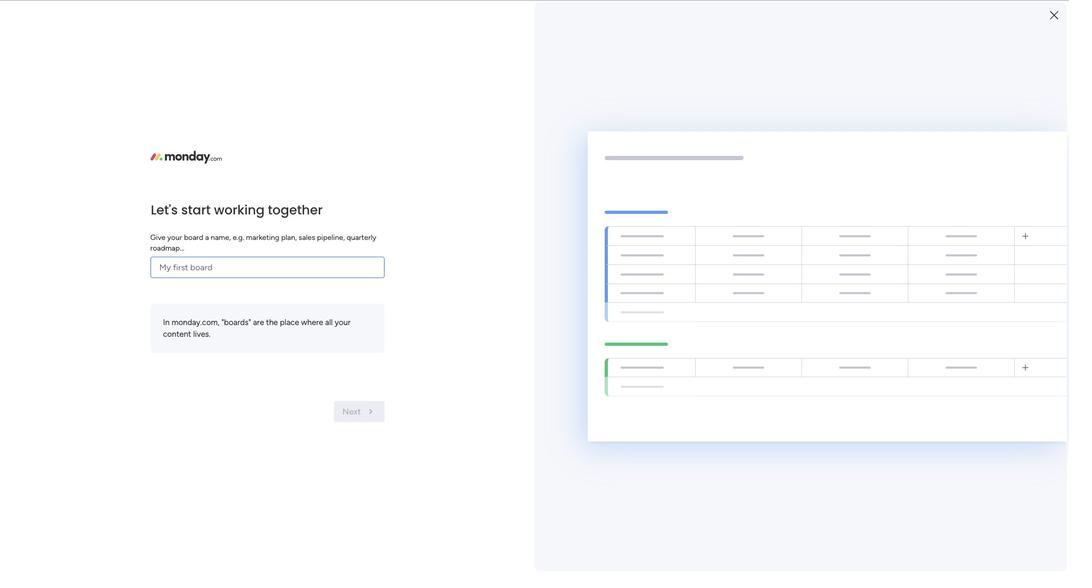 Task type: vqa. For each thing, say whether or not it's contained in the screenshot.
place
yes



Task type: describe. For each thing, give the bounding box(es) containing it.
upload your photo link
[[878, 133, 1022, 145]]

working
[[214, 201, 265, 218]]

getting
[[904, 436, 930, 445]]

upload your photo
[[889, 134, 956, 143]]

explore templates button
[[869, 365, 1015, 386]]

workspaces
[[227, 311, 280, 323]]

profile
[[945, 102, 973, 114]]

where
[[301, 317, 323, 327]]

in
[[163, 317, 170, 327]]

monday.com,
[[172, 317, 220, 327]]

together
[[268, 201, 323, 218]]

getting started learn how monday.com works
[[904, 436, 1005, 457]]

lives.
[[193, 329, 211, 339]]

works
[[985, 448, 1005, 457]]

account
[[912, 120, 943, 130]]

work
[[223, 234, 239, 243]]

address:
[[442, 6, 472, 15]]

your for complete
[[923, 102, 943, 114]]

all
[[325, 317, 333, 327]]

"boards"
[[222, 317, 251, 327]]

templates image image
[[872, 251, 1012, 325]]

setup account link
[[878, 119, 1022, 131]]

logo image
[[150, 151, 222, 164]]

main workspace
[[247, 343, 316, 355]]

place
[[280, 317, 299, 327]]

open update feed (inbox) image
[[196, 275, 209, 287]]

templates
[[938, 370, 976, 380]]

management
[[256, 216, 307, 226]]

Give your board a name, e.g. marketing plan, sales pipeline, quarterly roadmap... text field
[[150, 257, 384, 278]]

let's start working together
[[151, 201, 323, 218]]

upload
[[889, 134, 914, 143]]

a
[[205, 233, 209, 242]]

photo
[[934, 134, 956, 143]]

1 vertical spatial workspace
[[270, 343, 316, 355]]

how
[[924, 448, 939, 457]]

are
[[253, 317, 264, 327]]

m
[[221, 347, 232, 363]]

2 horizontal spatial your
[[403, 6, 419, 15]]

name,
[[211, 233, 231, 242]]

started
[[932, 436, 957, 445]]

circle o image
[[878, 135, 885, 143]]

please
[[349, 6, 372, 15]]

1 vertical spatial main
[[247, 343, 267, 355]]

marketing
[[246, 233, 280, 242]]

give your board a name, e.g. marketing plan, sales pipeline, quarterly roadmap...
[[150, 233, 377, 252]]

let's
[[151, 201, 178, 218]]

board
[[184, 233, 203, 242]]

0
[[308, 276, 313, 285]]

component image
[[210, 232, 219, 242]]

robinsongreg175@gmail.com
[[474, 6, 578, 15]]



Task type: locate. For each thing, give the bounding box(es) containing it.
sales
[[299, 233, 315, 242]]

1 horizontal spatial your
[[335, 317, 351, 327]]

my
[[211, 311, 225, 323]]

workspace right plan,
[[311, 234, 347, 243]]

setup
[[889, 120, 910, 130]]

explore templates
[[908, 370, 976, 380]]

1 horizontal spatial main
[[293, 234, 309, 243]]

>
[[287, 234, 291, 243]]

start
[[181, 201, 211, 218]]

1 vertical spatial your
[[167, 233, 182, 242]]

0 vertical spatial workspace
[[311, 234, 347, 243]]

0 vertical spatial your
[[403, 6, 419, 15]]

setup account
[[889, 120, 943, 130]]

your left email in the top left of the page
[[403, 6, 419, 15]]

0 horizontal spatial main
[[247, 343, 267, 355]]

plan,
[[281, 233, 297, 242]]

complete
[[878, 102, 921, 114]]

main
[[293, 234, 309, 243], [247, 343, 267, 355]]

e.g.
[[233, 233, 244, 242]]

your up 'roadmap...'
[[167, 233, 182, 242]]

your
[[403, 6, 419, 15], [167, 233, 182, 242], [335, 317, 351, 327]]

please confirm your email address: robinsongreg175@gmail.com
[[349, 6, 578, 15]]

2 vertical spatial your
[[335, 317, 351, 327]]

your up account
[[923, 102, 943, 114]]

quarterly
[[347, 233, 377, 242]]

main right >
[[293, 234, 309, 243]]

in monday.com, "boards" are the place where all your content lives.
[[163, 317, 351, 339]]

0 vertical spatial your
[[923, 102, 943, 114]]

monday.com
[[940, 448, 984, 457]]

content
[[163, 329, 191, 339]]

update
[[211, 275, 244, 287]]

update feed (inbox)
[[211, 275, 300, 287]]

0 vertical spatial main
[[293, 234, 309, 243]]

complete your profile
[[878, 102, 973, 114]]

explore
[[908, 370, 936, 380]]

your right all
[[335, 317, 351, 327]]

management
[[241, 234, 285, 243]]

work management > main workspace
[[223, 234, 347, 243]]

workspace image
[[214, 342, 239, 368]]

pipeline,
[[317, 233, 345, 242]]

workspace down place
[[270, 343, 316, 355]]

0 horizontal spatial your
[[167, 233, 182, 242]]

roadmap...
[[150, 243, 185, 252]]

give
[[150, 233, 166, 242]]

project
[[225, 216, 254, 226]]

dapulse x slim image
[[1006, 98, 1019, 111]]

main down in monday.com, "boards" are the place where all your content lives.
[[247, 343, 267, 355]]

your
[[923, 102, 943, 114], [916, 134, 932, 143]]

confirm
[[374, 6, 401, 15]]

the
[[266, 317, 278, 327]]

my workspaces
[[211, 311, 280, 323]]

your down account
[[916, 134, 932, 143]]

1 vertical spatial your
[[916, 134, 932, 143]]

learn
[[904, 448, 923, 457]]

your inside give your board a name, e.g. marketing plan, sales pipeline, quarterly roadmap...
[[167, 233, 182, 242]]

public board image
[[210, 216, 221, 227]]

project management
[[225, 216, 307, 226]]

feed
[[246, 275, 266, 287]]

workspaces navigation
[[7, 125, 104, 142]]

email
[[421, 6, 440, 15]]

your inside in monday.com, "boards" are the place where all your content lives.
[[335, 317, 351, 327]]

close my workspaces image
[[196, 311, 209, 323]]

getting started element
[[862, 425, 1022, 467]]

(inbox)
[[268, 275, 300, 287]]

your for upload
[[916, 134, 932, 143]]

check circle image
[[878, 121, 885, 129]]

workspace
[[311, 234, 347, 243], [270, 343, 316, 355]]



